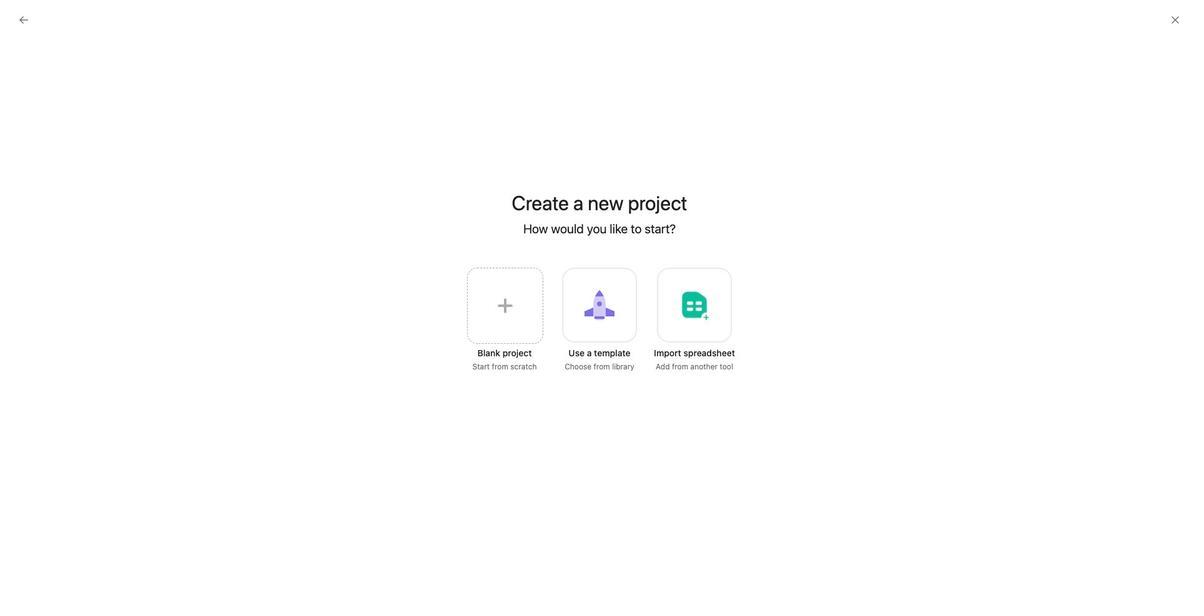 Task type: vqa. For each thing, say whether or not it's contained in the screenshot.
Oct to the middle
no



Task type: describe. For each thing, give the bounding box(es) containing it.
hide sidebar image
[[16, 10, 26, 20]]

close image
[[1171, 15, 1181, 25]]



Task type: locate. For each thing, give the bounding box(es) containing it.
list item
[[696, 479, 727, 511]]

go back image
[[19, 15, 29, 25]]

document
[[691, 224, 1029, 387]]



